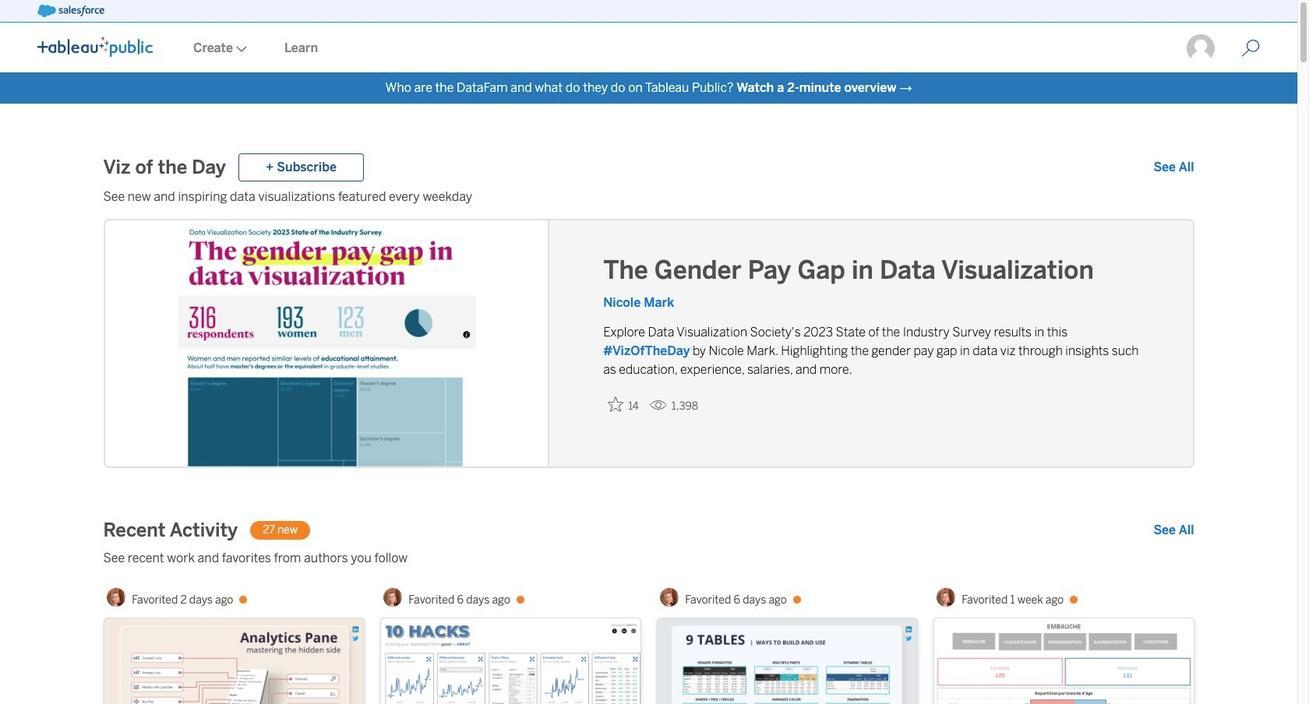 Task type: describe. For each thing, give the bounding box(es) containing it.
2 workbook thumbnail image from the left
[[381, 619, 640, 705]]

angela drucioc image for 4th workbook thumbnail from left
[[937, 588, 956, 607]]

1 workbook thumbnail image from the left
[[104, 619, 364, 705]]

4 workbook thumbnail image from the left
[[934, 619, 1194, 705]]

logo image
[[37, 37, 153, 57]]

see all viz of the day element
[[1154, 158, 1194, 177]]

angela drucioc image for 1st workbook thumbnail from the left
[[107, 588, 126, 607]]

see recent work and favorites from authors you follow element
[[103, 549, 1194, 568]]

recent activity heading
[[103, 518, 238, 543]]

Add Favorite button
[[603, 392, 644, 418]]

3 workbook thumbnail image from the left
[[657, 619, 917, 705]]

see new and inspiring data visualizations featured every weekday element
[[103, 188, 1194, 207]]

create image
[[233, 46, 247, 52]]

viz of the day heading
[[103, 155, 226, 180]]



Task type: locate. For each thing, give the bounding box(es) containing it.
salesforce logo image
[[37, 5, 104, 17]]

3 angela drucioc image from the left
[[937, 588, 956, 607]]

2 horizontal spatial angela drucioc image
[[937, 588, 956, 607]]

angela drucioc image
[[384, 588, 402, 607]]

tara.schultz image
[[1185, 33, 1217, 64]]

2 angela drucioc image from the left
[[660, 588, 679, 607]]

add favorite image
[[608, 397, 624, 412]]

tableau public viz of the day image
[[105, 221, 550, 470]]

1 angela drucioc image from the left
[[107, 588, 126, 607]]

angela drucioc image for third workbook thumbnail
[[660, 588, 679, 607]]

see all recent activity element
[[1154, 521, 1194, 540]]

workbook thumbnail image
[[104, 619, 364, 705], [381, 619, 640, 705], [657, 619, 917, 705], [934, 619, 1194, 705]]

angela drucioc image
[[107, 588, 126, 607], [660, 588, 679, 607], [937, 588, 956, 607]]

1 horizontal spatial angela drucioc image
[[660, 588, 679, 607]]

go to search image
[[1223, 39, 1279, 58]]

0 horizontal spatial angela drucioc image
[[107, 588, 126, 607]]



Task type: vqa. For each thing, say whether or not it's contained in the screenshot.
Angela Drucioc image related to third Workbook thumbnail
yes



